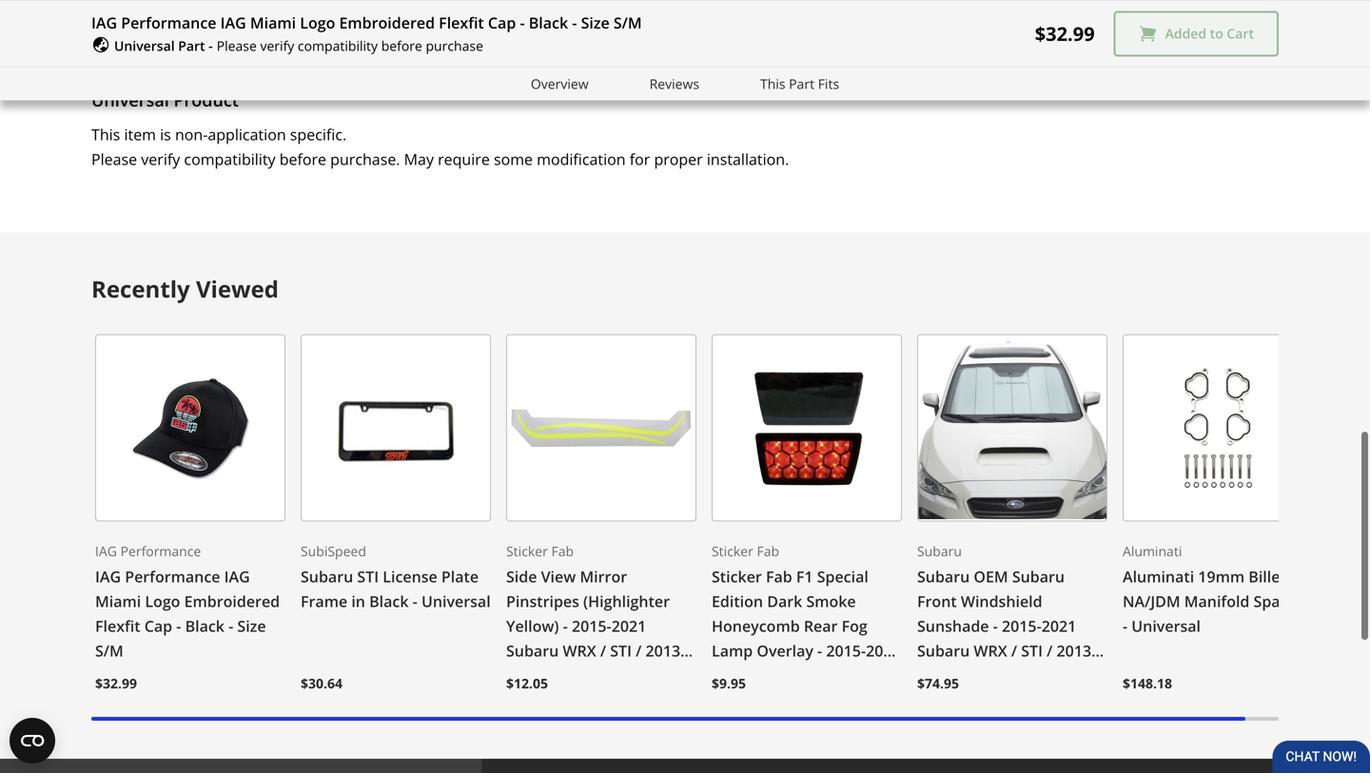 Task type: vqa. For each thing, say whether or not it's contained in the screenshot.
Recently
yes



Task type: describe. For each thing, give the bounding box(es) containing it.
(highlighter
[[583, 591, 670, 612]]

2017 inside 'sticker fab sticker fab f1 special edition dark smoke honeycomb rear fog lamp overlay - 2015-2021 subaru wrx / sti / 2013- 2017 crosstrek'
[[712, 690, 747, 711]]

1 aluminati from the top
[[1123, 542, 1182, 561]]

$9.95
[[712, 675, 746, 693]]

universal up item on the left of page
[[91, 89, 169, 112]]

item
[[124, 124, 156, 145]]

sti inside 'sticker fab sticker fab f1 special edition dark smoke honeycomb rear fog lamp overlay - 2015-2021 subaru wrx / sti / 2013- 2017 crosstrek'
[[816, 665, 837, 686]]

crosstrek inside the sticker fab side view mirror pinstripes (highlighter yellow) - 2015-2021 subaru wrx / sti / 2013- 2017 crosstrek
[[545, 665, 616, 686]]

universal inside aluminati aluminati 19mm billet na/jdm manifold spacers - universal
[[1132, 616, 1201, 636]]

0 vertical spatial compatibility
[[298, 37, 378, 55]]

license
[[383, 566, 438, 587]]

view
[[541, 566, 576, 587]]

honeycomb
[[712, 616, 800, 636]]

this inside this item is non-application specific. please verify compatibility before purchase. may require some modification for proper installation.
[[91, 124, 120, 145]]

added to cart button
[[1114, 11, 1279, 57]]

wrx inside "subaru subaru oem subaru front windshield sunshade - 2015-2021 subaru wrx / sti / 2013- 2021 crosstrek"
[[974, 641, 1008, 661]]

oem
[[974, 566, 1008, 587]]

na/jdm
[[1123, 591, 1181, 612]]

2021 down the sunshade
[[917, 665, 952, 686]]

subaru subaru oem subaru front windshield sunshade - 2015-2021 subaru wrx / sti / 2013- 2021 crosstrek
[[917, 542, 1097, 686]]

plate
[[442, 566, 479, 587]]

2 aluminati from the top
[[1123, 566, 1195, 587]]

in
[[351, 591, 365, 612]]

overview
[[531, 74, 589, 93]]

universal up universal product
[[114, 37, 175, 55]]

sticker fab side view mirror pinstripes (highlighter yellow) - 2015-2021 subaru wrx / sti / 2013- 2017 crosstrek
[[506, 542, 685, 686]]

fog
[[842, 616, 868, 636]]

2021 inside 'sticker fab sticker fab f1 special edition dark smoke honeycomb rear fog lamp overlay - 2015-2021 subaru wrx / sti / 2013- 2017 crosstrek'
[[866, 641, 901, 661]]

miami inside iag performance iag performance iag miami logo embroidered flexfit cap - black - size s/m
[[95, 591, 141, 612]]

subsoa3992122 subaru oem subaru front windshield sunshade - 2015-2020 subaru wrx & sti / 2013+ subaru crosstrek, image
[[917, 335, 1108, 522]]

1 horizontal spatial verify
[[260, 37, 294, 55]]

sti inside the subispeed subaru sti license plate frame in black - universal
[[357, 566, 379, 587]]

embroidered inside iag performance iag performance iag miami logo embroidered flexfit cap - black - size s/m
[[184, 591, 280, 612]]

1 horizontal spatial logo
[[300, 12, 335, 33]]

$148.18
[[1123, 675, 1173, 693]]

s/m inside iag performance iag performance iag miami logo embroidered flexfit cap - black - size s/m
[[95, 641, 124, 661]]

- inside 'sticker fab sticker fab f1 special edition dark smoke honeycomb rear fog lamp overlay - 2015-2021 subaru wrx / sti / 2013- 2017 crosstrek'
[[818, 641, 822, 661]]

alualm-19mm-mani aluminati 19mm billet na/jdm manifold spacers, image
[[1123, 335, 1313, 522]]

cap inside iag performance iag performance iag miami logo embroidered flexfit cap - black - size s/m
[[144, 616, 172, 636]]

wrx inside 'sticker fab sticker fab f1 special edition dark smoke honeycomb rear fog lamp overlay - 2015-2021 subaru wrx / sti / 2013- 2017 crosstrek'
[[768, 665, 802, 686]]

reviews
[[650, 74, 699, 93]]

windshield
[[961, 591, 1043, 612]]

fab for view
[[551, 542, 574, 561]]

iag performance iag performance iag miami logo embroidered flexfit cap - black - size s/m
[[95, 542, 280, 661]]

spacers
[[1254, 591, 1311, 612]]

universal product
[[91, 89, 239, 112]]

1 horizontal spatial $32.99
[[1035, 20, 1095, 47]]

2013- inside 'sticker fab sticker fab f1 special edition dark smoke honeycomb rear fog lamp overlay - 2015-2021 subaru wrx / sti / 2013- 2017 crosstrek'
[[851, 665, 891, 686]]

subaru inside the subispeed subaru sti license plate frame in black - universal
[[301, 566, 353, 587]]

product
[[174, 89, 239, 112]]

modification
[[537, 149, 626, 169]]

subaru inside the sticker fab side view mirror pinstripes (highlighter yellow) - 2015-2021 subaru wrx / sti / 2013- 2017 crosstrek
[[506, 641, 559, 661]]

1 vertical spatial $32.99
[[95, 675, 137, 693]]

1 vertical spatial fits
[[818, 74, 840, 93]]

manifold
[[1185, 591, 1250, 612]]

1 horizontal spatial cap
[[488, 12, 516, 33]]

cart
[[1227, 24, 1254, 42]]

iag performance iag miami logo embroidered flexfit cap - black - size s/m
[[91, 12, 642, 33]]

0 vertical spatial fits
[[177, 41, 209, 68]]

verify inside this item is non-application specific. please verify compatibility before purchase. may require some modification for proper installation.
[[141, 149, 180, 169]]

special
[[817, 566, 869, 587]]

overlay
[[757, 641, 814, 661]]

$30.64
[[301, 675, 343, 693]]

frame
[[301, 591, 348, 612]]

subispeed
[[301, 542, 366, 561]]

- inside "subaru subaru oem subaru front windshield sunshade - 2015-2021 subaru wrx / sti / 2013- 2021 crosstrek"
[[993, 616, 998, 636]]

may
[[404, 149, 434, 169]]

installation.
[[707, 149, 789, 169]]

2015- inside the sticker fab side view mirror pinstripes (highlighter yellow) - 2015-2021 subaru wrx / sti / 2013- 2017 crosstrek
[[572, 616, 612, 636]]

2015- inside 'sticker fab sticker fab f1 special edition dark smoke honeycomb rear fog lamp overlay - 2015-2021 subaru wrx / sti / 2013- 2017 crosstrek'
[[826, 641, 866, 661]]

sti inside "subaru subaru oem subaru front windshield sunshade - 2015-2021 subaru wrx / sti / 2013- 2021 crosstrek"
[[1021, 641, 1043, 661]]

rear
[[804, 616, 838, 636]]

recently
[[91, 274, 190, 305]]

added
[[1165, 24, 1207, 42]]

2021 down "windshield" at the bottom of page
[[1042, 616, 1077, 636]]

specific.
[[290, 124, 347, 145]]

lamp
[[712, 641, 753, 661]]

wrx inside the sticker fab side view mirror pinstripes (highlighter yellow) - 2015-2021 subaru wrx / sti / 2013- 2017 crosstrek
[[563, 641, 596, 661]]

subaru inside 'sticker fab sticker fab f1 special edition dark smoke honeycomb rear fog lamp overlay - 2015-2021 subaru wrx / sti / 2013- 2017 crosstrek'
[[712, 665, 764, 686]]



Task type: locate. For each thing, give the bounding box(es) containing it.
purchase
[[426, 37, 483, 55]]

1 horizontal spatial black
[[369, 591, 409, 612]]

2013- inside the sticker fab side view mirror pinstripes (highlighter yellow) - 2015-2021 subaru wrx / sti / 2013- 2017 crosstrek
[[646, 641, 685, 661]]

logo
[[300, 12, 335, 33], [145, 591, 180, 612]]

black
[[529, 12, 568, 33], [369, 591, 409, 612], [185, 616, 225, 636]]

sunshade
[[917, 616, 989, 636]]

0 horizontal spatial s/m
[[95, 641, 124, 661]]

added to cart
[[1165, 24, 1254, 42]]

s/m
[[614, 12, 642, 33], [95, 641, 124, 661]]

sticker
[[506, 542, 548, 561], [712, 542, 754, 561], [712, 566, 762, 587]]

2 horizontal spatial crosstrek
[[956, 665, 1027, 686]]

fab
[[551, 542, 574, 561], [757, 542, 779, 561], [766, 566, 792, 587]]

1 horizontal spatial s/m
[[614, 12, 642, 33]]

0 horizontal spatial this part fits
[[91, 41, 209, 68]]

sti inside the sticker fab side view mirror pinstripes (highlighter yellow) - 2015-2021 subaru wrx / sti / 2013- 2017 crosstrek
[[610, 641, 632, 661]]

subispeed subaru sti license plate frame in black - universal
[[301, 542, 491, 612]]

0 horizontal spatial compatibility
[[184, 149, 276, 169]]

1 horizontal spatial compatibility
[[298, 37, 378, 55]]

0 horizontal spatial fits
[[177, 41, 209, 68]]

aluminati aluminati 19mm billet na/jdm manifold spacers - universal
[[1123, 542, 1311, 636]]

2017 down lamp
[[712, 690, 747, 711]]

this
[[91, 41, 129, 68], [760, 74, 786, 93], [91, 124, 120, 145]]

cap
[[488, 12, 516, 33], [144, 616, 172, 636]]

0 horizontal spatial please
[[91, 149, 137, 169]]

part up product
[[178, 37, 205, 55]]

2017 down yellow)
[[506, 665, 541, 686]]

crosstrek down the sunshade
[[956, 665, 1027, 686]]

1 vertical spatial compatibility
[[184, 149, 276, 169]]

viewed
[[196, 274, 279, 305]]

1 vertical spatial embroidered
[[184, 591, 280, 612]]

1 horizontal spatial before
[[381, 37, 422, 55]]

performance
[[121, 12, 217, 33], [120, 542, 201, 561], [125, 566, 220, 587]]

- inside the sticker fab side view mirror pinstripes (highlighter yellow) - 2015-2021 subaru wrx / sti / 2013- 2017 crosstrek
[[563, 616, 568, 636]]

logo inside iag performance iag performance iag miami logo embroidered flexfit cap - black - size s/m
[[145, 591, 180, 612]]

0 horizontal spatial cap
[[144, 616, 172, 636]]

wrx down pinstripes
[[563, 641, 596, 661]]

black inside the subispeed subaru sti license plate frame in black - universal
[[369, 591, 409, 612]]

1 horizontal spatial miami
[[250, 12, 296, 33]]

$12.05
[[506, 675, 548, 693]]

embroidered
[[339, 12, 435, 33], [184, 591, 280, 612]]

1 horizontal spatial please
[[217, 37, 257, 55]]

1 vertical spatial black
[[369, 591, 409, 612]]

side
[[506, 566, 537, 587]]

please down item on the left of page
[[91, 149, 137, 169]]

0 vertical spatial aluminati
[[1123, 542, 1182, 561]]

2021
[[612, 616, 646, 636], [1042, 616, 1077, 636], [866, 641, 901, 661], [917, 665, 952, 686]]

sti down rear
[[816, 665, 837, 686]]

to
[[1210, 24, 1224, 42]]

fits
[[177, 41, 209, 68], [818, 74, 840, 93]]

performance for miami
[[121, 12, 217, 33]]

this part fits up installation.
[[760, 74, 840, 93]]

compatibility
[[298, 37, 378, 55], [184, 149, 276, 169]]

this up installation.
[[760, 74, 786, 93]]

1 horizontal spatial this part fits
[[760, 74, 840, 93]]

before down the specific.
[[280, 149, 326, 169]]

2021 down (highlighter
[[612, 616, 646, 636]]

- inside the subispeed subaru sti license plate frame in black - universal
[[413, 591, 418, 612]]

crosstrek inside "subaru subaru oem subaru front windshield sunshade - 2015-2021 subaru wrx / sti / 2013- 2021 crosstrek"
[[956, 665, 1027, 686]]

compatibility inside this item is non-application specific. please verify compatibility before purchase. may require some modification for proper installation.
[[184, 149, 276, 169]]

picture of subaru sti license plate frame in black - universal image
[[301, 335, 491, 522]]

universal inside the subispeed subaru sti license plate frame in black - universal
[[422, 591, 491, 612]]

0 vertical spatial please
[[217, 37, 257, 55]]

universal down plate
[[422, 591, 491, 612]]

0 horizontal spatial 2013-
[[646, 641, 685, 661]]

1 horizontal spatial embroidered
[[339, 12, 435, 33]]

1 horizontal spatial 2017
[[712, 690, 747, 711]]

2 horizontal spatial part
[[789, 74, 815, 93]]

0 vertical spatial verify
[[260, 37, 294, 55]]

- inside aluminati aluminati 19mm billet na/jdm manifold spacers - universal
[[1123, 616, 1128, 636]]

fab for fab
[[757, 542, 779, 561]]

1 horizontal spatial flexfit
[[439, 12, 484, 33]]

2015- down "windshield" at the bottom of page
[[1002, 616, 1042, 636]]

2017 inside the sticker fab side view mirror pinstripes (highlighter yellow) - 2015-2021 subaru wrx / sti / 2013- 2017 crosstrek
[[506, 665, 541, 686]]

crosstrek
[[545, 665, 616, 686], [956, 665, 1027, 686], [751, 690, 821, 711]]

before inside this item is non-application specific. please verify compatibility before purchase. may require some modification for proper installation.
[[280, 149, 326, 169]]

this up universal product
[[91, 41, 129, 68]]

2013- inside "subaru subaru oem subaru front windshield sunshade - 2015-2021 subaru wrx / sti / 2013- 2021 crosstrek"
[[1057, 641, 1097, 661]]

2021 inside the sticker fab side view mirror pinstripes (highlighter yellow) - 2015-2021 subaru wrx / sti / 2013- 2017 crosstrek
[[612, 616, 646, 636]]

1 vertical spatial before
[[280, 149, 326, 169]]

pinstripes
[[506, 591, 579, 612]]

mirror
[[580, 566, 627, 587]]

this part fits
[[91, 41, 209, 68], [760, 74, 840, 93]]

0 horizontal spatial size
[[237, 616, 266, 636]]

2015- down fog
[[826, 641, 866, 661]]

0 vertical spatial miami
[[250, 12, 296, 33]]

0 vertical spatial cap
[[488, 12, 516, 33]]

19mm
[[1198, 566, 1245, 587]]

wrx
[[563, 641, 596, 661], [974, 641, 1008, 661], [768, 665, 802, 686]]

2 horizontal spatial 2015-
[[1002, 616, 1042, 636]]

sti up 'in'
[[357, 566, 379, 587]]

please inside this item is non-application specific. please verify compatibility before purchase. may require some modification for proper installation.
[[91, 149, 137, 169]]

0 horizontal spatial $32.99
[[95, 675, 137, 693]]

0 vertical spatial this part fits
[[91, 41, 209, 68]]

before down iag performance iag miami logo embroidered flexfit cap - black - size s/m
[[381, 37, 422, 55]]

-
[[520, 12, 525, 33], [572, 12, 577, 33], [209, 37, 213, 55], [413, 591, 418, 612], [176, 616, 181, 636], [229, 616, 233, 636], [563, 616, 568, 636], [993, 616, 998, 636], [1123, 616, 1128, 636], [818, 641, 822, 661]]

1 horizontal spatial crosstrek
[[751, 690, 821, 711]]

0 horizontal spatial before
[[280, 149, 326, 169]]

0 horizontal spatial 2017
[[506, 665, 541, 686]]

0 horizontal spatial verify
[[141, 149, 180, 169]]

0 vertical spatial $32.99
[[1035, 20, 1095, 47]]

verify down iag performance iag miami logo embroidered flexfit cap - black - size s/m
[[260, 37, 294, 55]]

0 horizontal spatial flexfit
[[95, 616, 140, 636]]

0 horizontal spatial crosstrek
[[545, 665, 616, 686]]

/
[[600, 641, 606, 661], [636, 641, 642, 661], [1012, 641, 1017, 661], [1047, 641, 1053, 661], [806, 665, 812, 686], [841, 665, 847, 686]]

sti down "windshield" at the bottom of page
[[1021, 641, 1043, 661]]

embroidered up purchase
[[339, 12, 435, 33]]

proper
[[654, 149, 703, 169]]

sticker inside the sticker fab side view mirror pinstripes (highlighter yellow) - 2015-2021 subaru wrx / sti / 2013- 2017 crosstrek
[[506, 542, 548, 561]]

f1
[[796, 566, 813, 587]]

0 horizontal spatial logo
[[145, 591, 180, 612]]

2 vertical spatial this
[[91, 124, 120, 145]]

please
[[217, 37, 257, 55], [91, 149, 137, 169]]

sti down (highlighter
[[610, 641, 632, 661]]

some
[[494, 149, 533, 169]]

1 vertical spatial size
[[237, 616, 266, 636]]

require
[[438, 149, 490, 169]]

crosstrek inside 'sticker fab sticker fab f1 special edition dark smoke honeycomb rear fog lamp overlay - 2015-2021 subaru wrx / sti / 2013- 2017 crosstrek'
[[751, 690, 821, 711]]

1 vertical spatial this part fits
[[760, 74, 840, 93]]

2 horizontal spatial 2013-
[[1057, 641, 1097, 661]]

part up universal product
[[134, 41, 172, 68]]

0 horizontal spatial embroidered
[[184, 591, 280, 612]]

billet
[[1249, 566, 1286, 587]]

0 horizontal spatial black
[[185, 616, 225, 636]]

sfb15wrx-f1-dshc sticker fab f1 special edition dark smoke honeycomb rear fog lamp overlay - 2015-2020 wrx & sti / 2013-2017 crosstrek, image
[[712, 335, 902, 522]]

size
[[581, 12, 610, 33], [237, 616, 266, 636]]

$74.95
[[917, 675, 959, 693]]

0 horizontal spatial 2015-
[[572, 616, 612, 636]]

size inside iag performance iag performance iag miami logo embroidered flexfit cap - black - size s/m
[[237, 616, 266, 636]]

reviews link
[[650, 73, 699, 95]]

crosstrek down overlay
[[751, 690, 821, 711]]

compatibility down application
[[184, 149, 276, 169]]

fab inside the sticker fab side view mirror pinstripes (highlighter yellow) - 2015-2021 subaru wrx / sti / 2013- 2017 crosstrek
[[551, 542, 574, 561]]

1 vertical spatial verify
[[141, 149, 180, 169]]

compatibility down iag performance iag miami logo embroidered flexfit cap - black - size s/m
[[298, 37, 378, 55]]

iag miami logo hat - iagiag-app-2064sm, image
[[95, 335, 286, 522]]

1 vertical spatial aluminati
[[1123, 566, 1195, 587]]

is
[[160, 124, 171, 145]]

1 vertical spatial please
[[91, 149, 137, 169]]

wrx down overlay
[[768, 665, 802, 686]]

2 horizontal spatial wrx
[[974, 641, 1008, 661]]

verify
[[260, 37, 294, 55], [141, 149, 180, 169]]

non-
[[175, 124, 208, 145]]

1 horizontal spatial part
[[178, 37, 205, 55]]

overview link
[[531, 73, 589, 95]]

dark
[[767, 591, 803, 612]]

1 vertical spatial s/m
[[95, 641, 124, 661]]

1 horizontal spatial size
[[581, 12, 610, 33]]

sticker for side
[[506, 542, 548, 561]]

0 vertical spatial performance
[[121, 12, 217, 33]]

1 horizontal spatial wrx
[[768, 665, 802, 686]]

2015- inside "subaru subaru oem subaru front windshield sunshade - 2015-2021 subaru wrx / sti / 2013- 2021 crosstrek"
[[1002, 616, 1042, 636]]

0 vertical spatial logo
[[300, 12, 335, 33]]

0 horizontal spatial miami
[[95, 591, 141, 612]]

1 vertical spatial miami
[[95, 591, 141, 612]]

edition
[[712, 591, 763, 612]]

$32.99
[[1035, 20, 1095, 47], [95, 675, 137, 693]]

universal
[[114, 37, 175, 55], [91, 89, 169, 112], [422, 591, 491, 612], [1132, 616, 1201, 636]]

purchase.
[[330, 149, 400, 169]]

aluminati
[[1123, 542, 1182, 561], [1123, 566, 1195, 587]]

0 vertical spatial before
[[381, 37, 422, 55]]

0 vertical spatial embroidered
[[339, 12, 435, 33]]

this part fits up universal product
[[91, 41, 209, 68]]

sfb15wrxmirpin-hy side view mirror pinstripes - 15+ wrx / sti / 13-17 crosstrek-highlighter yellow, image
[[506, 335, 697, 522]]

2013-
[[646, 641, 685, 661], [1057, 641, 1097, 661], [851, 665, 891, 686]]

flexfit inside iag performance iag performance iag miami logo embroidered flexfit cap - black - size s/m
[[95, 616, 140, 636]]

1 vertical spatial logo
[[145, 591, 180, 612]]

2015-
[[572, 616, 612, 636], [1002, 616, 1042, 636], [826, 641, 866, 661]]

2021 down fog
[[866, 641, 901, 661]]

2017
[[506, 665, 541, 686], [712, 690, 747, 711]]

front
[[917, 591, 957, 612]]

2 horizontal spatial black
[[529, 12, 568, 33]]

black inside iag performance iag performance iag miami logo embroidered flexfit cap - black - size s/m
[[185, 616, 225, 636]]

1 horizontal spatial fits
[[818, 74, 840, 93]]

sticker fab sticker fab f1 special edition dark smoke honeycomb rear fog lamp overlay - 2015-2021 subaru wrx / sti / 2013- 2017 crosstrek
[[712, 542, 901, 711]]

1 horizontal spatial 2013-
[[851, 665, 891, 686]]

application
[[208, 124, 286, 145]]

2 vertical spatial black
[[185, 616, 225, 636]]

0 vertical spatial black
[[529, 12, 568, 33]]

iag
[[91, 12, 117, 33], [220, 12, 246, 33], [95, 542, 117, 561], [95, 566, 121, 587], [224, 566, 250, 587]]

0 vertical spatial size
[[581, 12, 610, 33]]

sticker for sticker
[[712, 542, 754, 561]]

yellow)
[[506, 616, 559, 636]]

crosstrek down yellow)
[[545, 665, 616, 686]]

part up installation.
[[789, 74, 815, 93]]

0 vertical spatial 2017
[[506, 665, 541, 686]]

this item is non-application specific. please verify compatibility before purchase. may require some modification for proper installation.
[[91, 124, 789, 169]]

0 horizontal spatial part
[[134, 41, 172, 68]]

2015- down (highlighter
[[572, 616, 612, 636]]

open widget image
[[10, 719, 55, 764]]

1 horizontal spatial 2015-
[[826, 641, 866, 661]]

0 horizontal spatial wrx
[[563, 641, 596, 661]]

miami
[[250, 12, 296, 33], [95, 591, 141, 612]]

smoke
[[807, 591, 856, 612]]

1 vertical spatial 2017
[[712, 690, 747, 711]]

1 vertical spatial performance
[[120, 542, 201, 561]]

universal part - please verify compatibility before purchase
[[114, 37, 483, 55]]

1 vertical spatial this
[[760, 74, 786, 93]]

for
[[630, 149, 650, 169]]

0 vertical spatial flexfit
[[439, 12, 484, 33]]

2 vertical spatial performance
[[125, 566, 220, 587]]

embroidered left frame
[[184, 591, 280, 612]]

0 vertical spatial s/m
[[614, 12, 642, 33]]

wrx down the sunshade
[[974, 641, 1008, 661]]

0 vertical spatial this
[[91, 41, 129, 68]]

part
[[178, 37, 205, 55], [134, 41, 172, 68], [789, 74, 815, 93]]

verify down is
[[141, 149, 180, 169]]

universal down na/jdm
[[1132, 616, 1201, 636]]

1 vertical spatial flexfit
[[95, 616, 140, 636]]

this part fits link
[[760, 73, 840, 95]]

before
[[381, 37, 422, 55], [280, 149, 326, 169]]

recently viewed
[[91, 274, 279, 305]]

performance for performance
[[120, 542, 201, 561]]

1 vertical spatial cap
[[144, 616, 172, 636]]

please up product
[[217, 37, 257, 55]]

this left item on the left of page
[[91, 124, 120, 145]]



